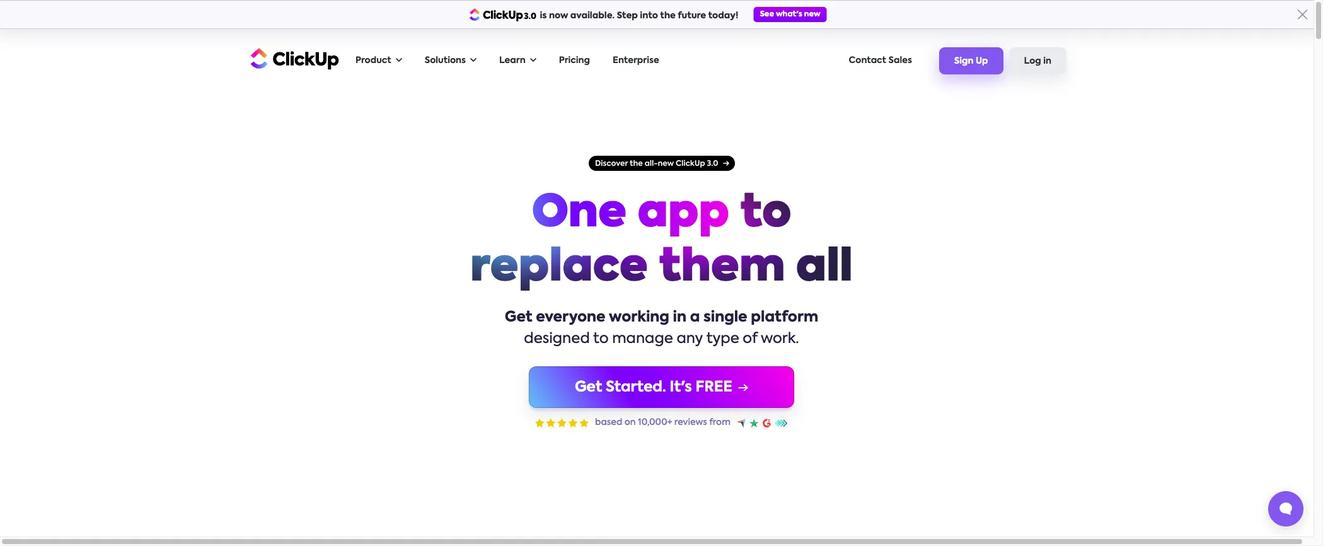 Task type: describe. For each thing, give the bounding box(es) containing it.
enterprise link
[[607, 48, 666, 74]]

log
[[1025, 57, 1042, 66]]

contact
[[849, 56, 887, 65]]

designed to manage any type of work.
[[524, 332, 800, 346]]

get for get started. it's free
[[575, 380, 603, 395]]

in inside log in link
[[1044, 57, 1052, 66]]

new
[[805, 11, 821, 18]]

it's
[[670, 380, 692, 395]]

future
[[678, 11, 707, 20]]

all
[[796, 247, 853, 291]]

sales
[[889, 56, 913, 65]]

enterprise
[[613, 56, 660, 65]]

one
[[532, 192, 627, 237]]

sign up
[[955, 57, 989, 66]]

them
[[659, 247, 786, 291]]

to inside one app to replace them all
[[741, 192, 792, 237]]

of
[[743, 332, 758, 346]]

on
[[625, 418, 636, 427]]

free
[[696, 380, 733, 395]]

what's
[[776, 11, 803, 18]]

product button
[[349, 48, 409, 74]]

is now available. step into the future today!
[[540, 11, 739, 20]]

10,000+
[[638, 418, 673, 427]]

store reviews image
[[737, 418, 788, 427]]

is
[[540, 11, 547, 20]]

see
[[760, 11, 775, 18]]

contact sales button
[[843, 48, 919, 74]]

app
[[638, 192, 730, 237]]

one app to replace them all
[[471, 192, 853, 291]]

manage
[[613, 332, 673, 346]]

single
[[704, 310, 748, 325]]

sign
[[955, 57, 974, 66]]

learn button
[[493, 48, 543, 74]]

available.
[[571, 11, 615, 20]]

solutions
[[425, 56, 466, 65]]

work.
[[761, 332, 800, 346]]

any
[[677, 332, 703, 346]]

sign up button
[[940, 47, 1004, 74]]

solutions button
[[419, 48, 483, 74]]

replace
[[471, 247, 648, 291]]

product
[[356, 56, 391, 65]]

contact sales
[[849, 56, 913, 65]]

clickup 3.0 image
[[470, 8, 537, 21]]

a
[[690, 310, 700, 325]]

get everyone working in a single platform
[[505, 310, 819, 325]]

learn
[[500, 56, 526, 65]]

pricing
[[559, 56, 590, 65]]



Task type: vqa. For each thing, say whether or not it's contained in the screenshot.
Categorize Docs for easy access and searchability. Organize important resources and company wikis by adding them to any part of your Workspace.
no



Task type: locate. For each thing, give the bounding box(es) containing it.
1 horizontal spatial get
[[575, 380, 603, 395]]

in left the 'a'
[[673, 310, 687, 325]]

1 vertical spatial in
[[673, 310, 687, 325]]

get for get everyone working in a single platform
[[505, 310, 533, 325]]

see what's new
[[760, 11, 821, 18]]

0 horizontal spatial to
[[594, 332, 609, 346]]

the
[[661, 11, 676, 20]]

get started. it's free button
[[529, 366, 795, 408]]

five stars image
[[536, 418, 589, 427]]

working
[[609, 310, 670, 325]]

get started. it's free
[[575, 380, 733, 395]]

1 vertical spatial get
[[575, 380, 603, 395]]

to
[[741, 192, 792, 237], [594, 332, 609, 346]]

0 horizontal spatial get
[[505, 310, 533, 325]]

get
[[505, 310, 533, 325], [575, 380, 603, 395]]

designed
[[524, 332, 590, 346]]

reviews
[[675, 418, 707, 427]]

pricing link
[[553, 48, 597, 74]]

based on 10,000+ reviews from
[[595, 418, 731, 427]]

type
[[707, 332, 740, 346]]

based
[[595, 418, 623, 427]]

get inside get started. it's free button
[[575, 380, 603, 395]]

1 horizontal spatial in
[[1044, 57, 1052, 66]]

in
[[1044, 57, 1052, 66], [673, 310, 687, 325]]

from
[[710, 418, 731, 427]]

everyone
[[536, 310, 606, 325]]

now
[[549, 11, 568, 20]]

get up designed
[[505, 310, 533, 325]]

log in link
[[1010, 47, 1067, 74]]

up
[[976, 57, 989, 66]]

discover the all-new clickup 3.0 image
[[589, 156, 735, 171]]

see what's new link
[[754, 7, 827, 22]]

log in
[[1025, 57, 1052, 66]]

in right log
[[1044, 57, 1052, 66]]

0 horizontal spatial in
[[673, 310, 687, 325]]

started.
[[606, 380, 666, 395]]

close button image
[[1298, 9, 1308, 20]]

1 horizontal spatial to
[[741, 192, 792, 237]]

0 vertical spatial in
[[1044, 57, 1052, 66]]

0 vertical spatial get
[[505, 310, 533, 325]]

platform
[[751, 310, 819, 325]]

get up based
[[575, 380, 603, 395]]

into
[[640, 11, 658, 20]]

0 vertical spatial to
[[741, 192, 792, 237]]

clickup image
[[247, 46, 339, 70]]

today!
[[709, 11, 739, 20]]

1 vertical spatial to
[[594, 332, 609, 346]]

step
[[617, 11, 638, 20]]



